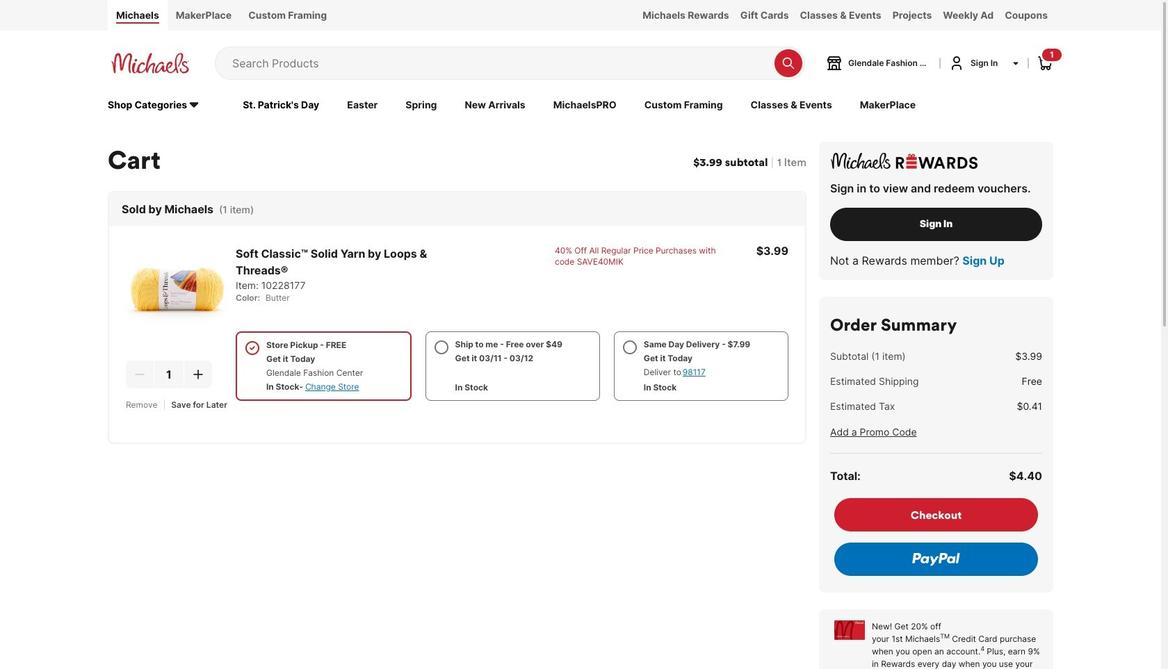 Task type: describe. For each thing, give the bounding box(es) containing it.
search button image
[[782, 56, 796, 70]]

plcc card logo image
[[835, 621, 865, 640]]

Number Stepper text field
[[154, 361, 184, 389]]



Task type: vqa. For each thing, say whether or not it's contained in the screenshot.
Mrewards_Logo
yes



Task type: locate. For each thing, give the bounding box(es) containing it.
Search Input field
[[232, 47, 768, 79]]

soft classic™ solid yarn by loops & threads® image
[[126, 243, 227, 344]]

shopping cart icon header image
[[1037, 55, 1054, 72]]

mrewards_logo image
[[828, 153, 981, 169]]



